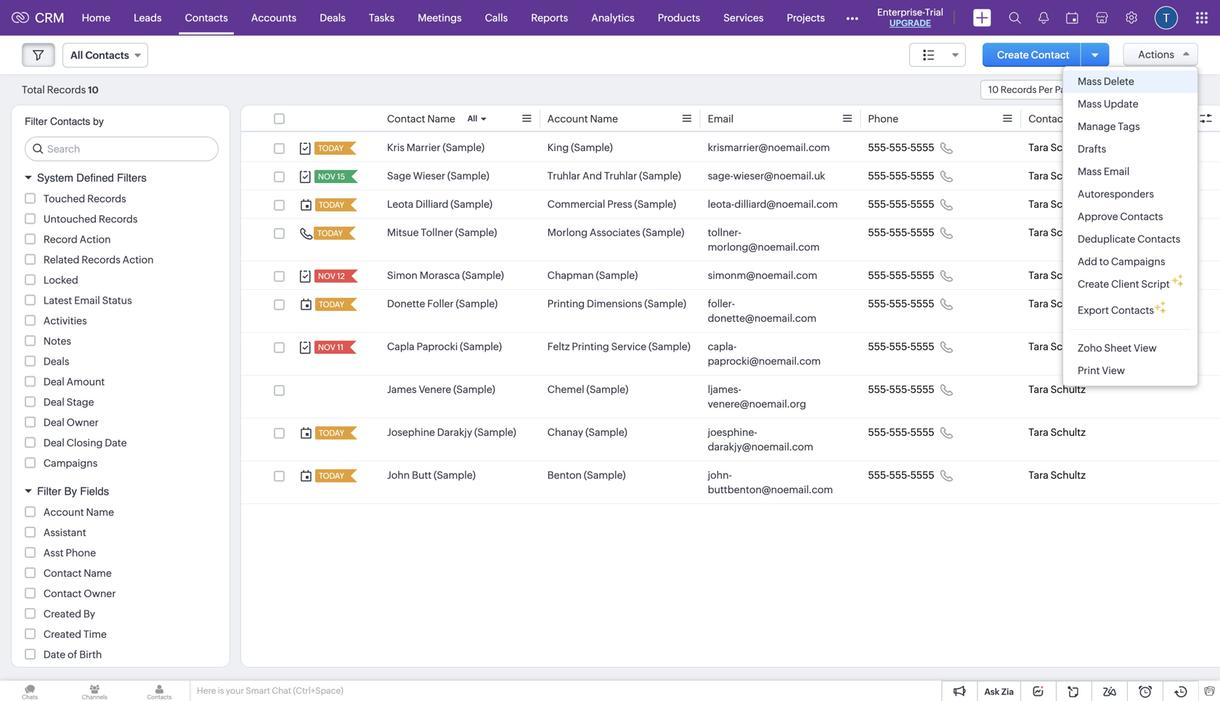 Task type: describe. For each thing, give the bounding box(es) containing it.
delete
[[1104, 76, 1135, 87]]

10 Records Per Page field
[[981, 80, 1096, 100]]

james venere (sample) link
[[387, 382, 496, 397]]

(sample) right the dilliard
[[451, 198, 493, 210]]

tara schultz for donette@noemail.com
[[1029, 298, 1086, 310]]

leota
[[387, 198, 414, 210]]

foller-
[[708, 298, 735, 310]]

555-555-5555 for sage-wieser@noemail.uk
[[869, 170, 935, 182]]

system defined filters
[[37, 171, 147, 184]]

nov 12 link
[[315, 270, 346, 283]]

leota-
[[708, 198, 735, 210]]

all contacts
[[70, 49, 129, 61]]

page
[[1056, 84, 1078, 95]]

print view
[[1078, 365, 1126, 376]]

signals image
[[1039, 12, 1049, 24]]

contacts link
[[173, 0, 240, 35]]

mass update link
[[1064, 93, 1198, 116]]

1 horizontal spatial account name
[[548, 113, 618, 125]]

kris marrier (sample)
[[387, 142, 485, 153]]

morlong@noemail.com
[[708, 241, 820, 253]]

sage wieser (sample)
[[387, 170, 490, 182]]

name down asst phone
[[84, 567, 112, 579]]

services
[[724, 12, 764, 24]]

tara schultz for buttbenton@noemail.com
[[1029, 469, 1086, 481]]

today for mitsue tollner (sample)
[[318, 229, 343, 238]]

(sample) right butt
[[434, 469, 476, 481]]

0 horizontal spatial date
[[43, 649, 66, 660]]

venere@noemail.org
[[708, 398, 807, 410]]

nov 11 link
[[315, 341, 345, 354]]

5 tara from the top
[[1029, 270, 1049, 281]]

tara schultz for darakjy@noemail.com
[[1029, 427, 1086, 438]]

contact up 'kris' at the top
[[387, 113, 426, 125]]

contact down per
[[1029, 113, 1067, 125]]

nov for sage
[[318, 172, 336, 181]]

accounts
[[251, 12, 297, 24]]

schultz for morlong@noemail.com
[[1051, 227, 1086, 238]]

chats image
[[0, 681, 60, 701]]

capla paprocki (sample) link
[[387, 339, 502, 354]]

(sample) up and
[[571, 142, 613, 153]]

name up king (sample)
[[590, 113, 618, 125]]

5555 for sage-wieser@noemail.uk
[[911, 170, 935, 182]]

2 truhlar from the left
[[604, 170, 637, 182]]

today link for josephine
[[315, 427, 346, 440]]

0 vertical spatial contact name
[[387, 113, 456, 125]]

is
[[218, 686, 224, 696]]

schultz for buttbenton@noemail.com
[[1051, 469, 1086, 481]]

1 vertical spatial view
[[1103, 365, 1126, 376]]

records for touched
[[87, 193, 126, 205]]

deal for deal amount
[[43, 376, 65, 388]]

commercial
[[548, 198, 606, 210]]

tara schultz for paprocki@noemail.com
[[1029, 341, 1086, 352]]

printing dimensions (sample) link
[[548, 296, 687, 311]]

records for 10
[[1001, 84, 1037, 95]]

schultz for darakjy@noemail.com
[[1051, 427, 1086, 438]]

trial
[[925, 7, 944, 18]]

filter for filter by fields
[[37, 485, 61, 498]]

chapman (sample)
[[548, 270, 638, 281]]

tasks
[[369, 12, 395, 24]]

schultz for venere@noemail.org
[[1051, 384, 1086, 395]]

press
[[608, 198, 633, 210]]

by for created
[[83, 608, 95, 620]]

contact up created by
[[43, 588, 82, 599]]

profile image
[[1155, 6, 1179, 29]]

sage-
[[708, 170, 734, 182]]

add to campaigns
[[1078, 256, 1166, 267]]

foller- donette@noemail.com link
[[708, 296, 840, 326]]

tara for paprocki@noemail.com
[[1029, 341, 1049, 352]]

contacts for deduplicate contacts
[[1138, 233, 1181, 245]]

555-555-5555 for joesphine- darakjy@noemail.com
[[869, 427, 935, 438]]

dilliard
[[416, 198, 449, 210]]

touched records
[[43, 193, 126, 205]]

profile element
[[1147, 0, 1187, 35]]

0 vertical spatial printing
[[548, 298, 585, 310]]

555-555-5555 for foller- donette@noemail.com
[[869, 298, 935, 310]]

record action
[[43, 234, 111, 245]]

filter by fields button
[[12, 478, 230, 504]]

create for create contact
[[998, 49, 1030, 61]]

calls
[[485, 12, 508, 24]]

chanay (sample)
[[548, 427, 628, 438]]

chemel (sample) link
[[548, 382, 629, 397]]

1 horizontal spatial email
[[708, 113, 734, 125]]

555-555-5555 for simonm@noemail.com
[[869, 270, 935, 281]]

tara schultz for venere@noemail.org
[[1029, 384, 1086, 395]]

1 vertical spatial printing
[[572, 341, 609, 352]]

(sample) up sage wieser (sample)
[[443, 142, 485, 153]]

chemel (sample)
[[548, 384, 629, 395]]

zia
[[1002, 687, 1014, 697]]

print
[[1078, 365, 1100, 376]]

(sample) right chanay
[[586, 427, 628, 438]]

notes
[[43, 335, 71, 347]]

row group containing kris marrier (sample)
[[241, 134, 1221, 504]]

today link for kris
[[315, 142, 345, 155]]

tara for buttbenton@noemail.com
[[1029, 469, 1049, 481]]

analytics
[[592, 12, 635, 24]]

today link for donette
[[315, 298, 346, 311]]

drafts
[[1078, 143, 1107, 155]]

0 vertical spatial contact owner
[[1029, 113, 1101, 125]]

here
[[197, 686, 216, 696]]

darakjy@noemail.com
[[708, 441, 814, 453]]

service
[[612, 341, 647, 352]]

(sample) right morasca
[[462, 270, 504, 281]]

accounts link
[[240, 0, 308, 35]]

all for all contacts
[[70, 49, 83, 61]]

associates
[[590, 227, 641, 238]]

untouched records
[[43, 213, 138, 225]]

crm
[[35, 10, 64, 25]]

0 horizontal spatial action
[[80, 234, 111, 245]]

chanay (sample) link
[[548, 425, 628, 440]]

555-555-5555 for krismarrier@noemail.com
[[869, 142, 935, 153]]

tags
[[1118, 121, 1141, 132]]

capla paprocki (sample)
[[387, 341, 502, 352]]

mitsue tollner (sample)
[[387, 227, 497, 238]]

filter by fields
[[37, 485, 109, 498]]

john- buttbenton@noemail.com
[[708, 469, 833, 496]]

schultz for wieser@noemail.uk
[[1051, 170, 1086, 182]]

5555 for capla- paprocki@noemail.com
[[911, 341, 935, 352]]

(sample) right the tollner
[[455, 227, 497, 238]]

name down fields
[[86, 506, 114, 518]]

nov 11
[[318, 343, 344, 352]]

tara schultz for morlong@noemail.com
[[1029, 227, 1086, 238]]

leota dilliard (sample)
[[387, 198, 493, 210]]

10 for total records 10
[[88, 85, 99, 96]]

calendar image
[[1067, 12, 1079, 24]]

export contacts
[[1078, 304, 1155, 316]]

1
[[1118, 84, 1122, 96]]

0 vertical spatial view
[[1134, 342, 1157, 354]]

5555 for john- buttbenton@noemail.com
[[911, 469, 935, 481]]

contact inside button
[[1031, 49, 1070, 61]]

contacts for approve contacts
[[1121, 211, 1164, 222]]

1 vertical spatial action
[[123, 254, 154, 266]]

leota-dilliard@noemail.com
[[708, 198, 838, 210]]

sage
[[387, 170, 411, 182]]

1 tara schultz from the top
[[1029, 142, 1086, 153]]

mass for mass email
[[1078, 166, 1102, 177]]

per
[[1039, 84, 1054, 95]]

related
[[43, 254, 80, 266]]

created by
[[43, 608, 95, 620]]

mass for mass update
[[1078, 98, 1102, 110]]

tara for darakjy@noemail.com
[[1029, 427, 1049, 438]]

created for created by
[[43, 608, 81, 620]]

contact down asst phone
[[43, 567, 82, 579]]

(ctrl+space)
[[293, 686, 344, 696]]

mitsue
[[387, 227, 419, 238]]

touched
[[43, 193, 85, 205]]

king
[[548, 142, 569, 153]]

deal stage
[[43, 396, 94, 408]]

filters
[[117, 171, 147, 184]]

records for related
[[82, 254, 120, 266]]

15
[[337, 172, 345, 181]]

foller- donette@noemail.com
[[708, 298, 817, 324]]

(sample) right paprocki
[[460, 341, 502, 352]]

john-
[[708, 469, 732, 481]]

schultz for donette@noemail.com
[[1051, 298, 1086, 310]]

tara for donette@noemail.com
[[1029, 298, 1049, 310]]

chapman (sample) link
[[548, 268, 638, 283]]

schultz for paprocki@noemail.com
[[1051, 341, 1086, 352]]

james
[[387, 384, 417, 395]]

5555 for ljames- venere@noemail.org
[[911, 384, 935, 395]]

record
[[43, 234, 78, 245]]

Search text field
[[25, 137, 218, 161]]

manage tags link
[[1064, 116, 1198, 138]]

create menu element
[[965, 0, 1001, 35]]

email for latest email status
[[74, 295, 100, 306]]

time
[[83, 629, 107, 640]]



Task type: vqa. For each thing, say whether or not it's contained in the screenshot.


Task type: locate. For each thing, give the bounding box(es) containing it.
1 vertical spatial phone
[[66, 547, 96, 559]]

approve
[[1078, 211, 1119, 222]]

1 vertical spatial account name
[[43, 506, 114, 518]]

(sample) right "darakjy"
[[475, 427, 517, 438]]

deals left tasks link
[[320, 12, 346, 24]]

paprocki
[[417, 341, 458, 352]]

tollner- morlong@noemail.com
[[708, 227, 820, 253]]

0 horizontal spatial account
[[43, 506, 84, 518]]

555-555-5555 for ljames- venere@noemail.org
[[869, 384, 935, 395]]

0 horizontal spatial contact name
[[43, 567, 112, 579]]

create contact
[[998, 49, 1070, 61]]

4 5555 from the top
[[911, 227, 935, 238]]

view down zoho sheet view
[[1103, 365, 1126, 376]]

(sample) right press at the top of page
[[635, 198, 677, 210]]

0 vertical spatial account name
[[548, 113, 618, 125]]

1 horizontal spatial view
[[1134, 342, 1157, 354]]

filter
[[25, 116, 47, 127], [37, 485, 61, 498]]

(sample) inside 'link'
[[475, 427, 517, 438]]

email up krismarrier@noemail.com
[[708, 113, 734, 125]]

1 horizontal spatial campaigns
[[1112, 256, 1166, 267]]

josephine
[[387, 427, 435, 438]]

10 5555 from the top
[[911, 469, 935, 481]]

5555 for leota-dilliard@noemail.com
[[911, 198, 935, 210]]

0 vertical spatial nov
[[318, 172, 336, 181]]

nov left 11
[[318, 343, 336, 352]]

1 horizontal spatial contact name
[[387, 113, 456, 125]]

untouched
[[43, 213, 97, 225]]

1 vertical spatial account
[[43, 506, 84, 518]]

printing down chapman
[[548, 298, 585, 310]]

account name down filter by fields
[[43, 506, 114, 518]]

mass inside "link"
[[1078, 166, 1102, 177]]

date
[[105, 437, 127, 449], [43, 649, 66, 660]]

7 tara schultz from the top
[[1029, 341, 1086, 352]]

0 horizontal spatial account name
[[43, 506, 114, 518]]

All Contacts field
[[62, 43, 148, 68]]

deal down deal owner
[[43, 437, 65, 449]]

schultz
[[1051, 142, 1086, 153], [1051, 170, 1086, 182], [1051, 198, 1086, 210], [1051, 227, 1086, 238], [1051, 270, 1086, 281], [1051, 298, 1086, 310], [1051, 341, 1086, 352], [1051, 384, 1086, 395], [1051, 427, 1086, 438], [1051, 469, 1086, 481]]

buttbenton@noemail.com
[[708, 484, 833, 496]]

0 horizontal spatial truhlar
[[548, 170, 581, 182]]

activities
[[43, 315, 87, 327]]

sheet
[[1105, 342, 1132, 354]]

1 schultz from the top
[[1051, 142, 1086, 153]]

donette@noemail.com
[[708, 312, 817, 324]]

filter up assistant
[[37, 485, 61, 498]]

9 tara from the top
[[1029, 427, 1049, 438]]

date of birth
[[43, 649, 102, 660]]

5 tara schultz from the top
[[1029, 270, 1086, 281]]

foller
[[428, 298, 454, 310]]

0 vertical spatial mass
[[1078, 76, 1102, 87]]

2 schultz from the top
[[1051, 170, 1086, 182]]

mass up manage
[[1078, 98, 1102, 110]]

email up autoresponders at the top of page
[[1104, 166, 1130, 177]]

0 vertical spatial phone
[[869, 113, 899, 125]]

contact up per
[[1031, 49, 1070, 61]]

deal for deal owner
[[43, 417, 65, 428]]

contacts down "client"
[[1112, 304, 1155, 316]]

records up filter contacts by at the left top of the page
[[47, 84, 86, 96]]

(sample) right "service"
[[649, 341, 691, 352]]

products
[[658, 12, 701, 24]]

deals down "notes"
[[43, 356, 69, 367]]

3 555-555-5555 from the top
[[869, 198, 935, 210]]

name up 'kris marrier (sample)' link
[[428, 113, 456, 125]]

deduplicate contacts link
[[1064, 228, 1198, 251]]

2 vertical spatial nov
[[318, 343, 336, 352]]

contacts inside field
[[85, 49, 129, 61]]

1 vertical spatial contact name
[[43, 567, 112, 579]]

contacts down autoresponders link
[[1121, 211, 1164, 222]]

(sample) up printing dimensions (sample) at the top of page
[[596, 270, 638, 281]]

Other Modules field
[[837, 6, 868, 29]]

contact name up the 'marrier'
[[387, 113, 456, 125]]

by left fields
[[64, 485, 77, 498]]

555-555-5555 for tollner- morlong@noemail.com
[[869, 227, 935, 238]]

filter for filter contacts by
[[25, 116, 47, 127]]

deal
[[43, 376, 65, 388], [43, 396, 65, 408], [43, 417, 65, 428], [43, 437, 65, 449]]

1 truhlar from the left
[[548, 170, 581, 182]]

1 horizontal spatial all
[[468, 114, 478, 123]]

1 vertical spatial filter
[[37, 485, 61, 498]]

fields
[[80, 485, 109, 498]]

campaigns down deduplicate contacts link
[[1112, 256, 1166, 267]]

5 schultz from the top
[[1051, 270, 1086, 281]]

1 nov from the top
[[318, 172, 336, 181]]

10 555-555-5555 from the top
[[869, 469, 935, 481]]

capla- paprocki@noemail.com link
[[708, 339, 840, 368]]

0 vertical spatial created
[[43, 608, 81, 620]]

1 deal from the top
[[43, 376, 65, 388]]

all up total records 10
[[70, 49, 83, 61]]

calls link
[[474, 0, 520, 35]]

deal up deal stage in the left of the page
[[43, 376, 65, 388]]

1 vertical spatial campaigns
[[43, 457, 98, 469]]

john butt (sample) link
[[387, 468, 476, 482]]

tara for venere@noemail.org
[[1029, 384, 1049, 395]]

0 vertical spatial by
[[64, 485, 77, 498]]

signals element
[[1030, 0, 1058, 36]]

mass email link
[[1064, 161, 1198, 183]]

today link for leota
[[315, 198, 346, 211]]

1 vertical spatial deals
[[43, 356, 69, 367]]

wieser@noemail.uk
[[734, 170, 826, 182]]

(sample) right benton
[[584, 469, 626, 481]]

0 horizontal spatial view
[[1103, 365, 1126, 376]]

2 mass from the top
[[1078, 98, 1102, 110]]

deal amount
[[43, 376, 105, 388]]

create down search element
[[998, 49, 1030, 61]]

deal left stage
[[43, 396, 65, 408]]

tara for morlong@noemail.com
[[1029, 227, 1049, 238]]

capla- paprocki@noemail.com
[[708, 341, 821, 367]]

create menu image
[[974, 9, 992, 27]]

0 horizontal spatial phone
[[66, 547, 96, 559]]

5 555-555-5555 from the top
[[869, 270, 935, 281]]

by inside dropdown button
[[64, 485, 77, 498]]

5 5555 from the top
[[911, 270, 935, 281]]

0 horizontal spatial 10
[[88, 85, 99, 96]]

date right closing
[[105, 437, 127, 449]]

10 schultz from the top
[[1051, 469, 1086, 481]]

0 horizontal spatial by
[[64, 485, 77, 498]]

1 vertical spatial contact owner
[[43, 588, 116, 599]]

filter down total
[[25, 116, 47, 127]]

schultz for dilliard@noemail.com
[[1051, 198, 1086, 210]]

0 vertical spatial create
[[998, 49, 1030, 61]]

phone
[[869, 113, 899, 125], [66, 547, 96, 559]]

(sample) right associates
[[643, 227, 685, 238]]

date left of
[[43, 649, 66, 660]]

2 deal from the top
[[43, 396, 65, 408]]

(sample) right chemel
[[587, 384, 629, 395]]

mass right page
[[1078, 76, 1102, 87]]

2 horizontal spatial 10
[[1130, 84, 1142, 96]]

tara
[[1029, 142, 1049, 153], [1029, 170, 1049, 182], [1029, 198, 1049, 210], [1029, 227, 1049, 238], [1029, 270, 1049, 281], [1029, 298, 1049, 310], [1029, 341, 1049, 352], [1029, 384, 1049, 395], [1029, 427, 1049, 438], [1029, 469, 1049, 481]]

butt
[[412, 469, 432, 481]]

here is your smart chat (ctrl+space)
[[197, 686, 344, 696]]

2 555-555-5555 from the top
[[869, 170, 935, 182]]

10 records per page
[[989, 84, 1078, 95]]

create for create client script
[[1078, 278, 1110, 290]]

8 tara schultz from the top
[[1029, 384, 1086, 395]]

search element
[[1001, 0, 1030, 36]]

contacts for export contacts
[[1112, 304, 1155, 316]]

mass update
[[1078, 98, 1139, 110]]

today link for john
[[315, 469, 346, 482]]

email for mass email
[[1104, 166, 1130, 177]]

truhlar left and
[[548, 170, 581, 182]]

10 for 1 - 10
[[1130, 84, 1142, 96]]

0 horizontal spatial create
[[998, 49, 1030, 61]]

None field
[[910, 43, 967, 67]]

upgrade
[[890, 18, 932, 28]]

morlong associates (sample)
[[548, 227, 685, 238]]

(sample) up the commercial press (sample) "link"
[[640, 170, 681, 182]]

4 deal from the top
[[43, 437, 65, 449]]

1 tara from the top
[[1029, 142, 1049, 153]]

email inside "link"
[[1104, 166, 1130, 177]]

campaigns down closing
[[43, 457, 98, 469]]

1 horizontal spatial truhlar
[[604, 170, 637, 182]]

555-555-5555 for leota-dilliard@noemail.com
[[869, 198, 935, 210]]

email right "latest"
[[74, 295, 100, 306]]

1 vertical spatial nov
[[318, 272, 336, 281]]

filter inside dropdown button
[[37, 485, 61, 498]]

john butt (sample)
[[387, 469, 476, 481]]

1 horizontal spatial create
[[1078, 278, 1110, 290]]

sage wieser (sample) link
[[387, 169, 490, 183]]

mass delete
[[1078, 76, 1135, 87]]

2 tara from the top
[[1029, 170, 1049, 182]]

today for leota dilliard (sample)
[[319, 201, 345, 210]]

0 vertical spatial deals
[[320, 12, 346, 24]]

create down add
[[1078, 278, 1110, 290]]

asst
[[43, 547, 64, 559]]

9 5555 from the top
[[911, 427, 935, 438]]

1 horizontal spatial phone
[[869, 113, 899, 125]]

contacts right leads link
[[185, 12, 228, 24]]

10 inside total records 10
[[88, 85, 99, 96]]

555-555-5555 for john- buttbenton@noemail.com
[[869, 469, 935, 481]]

1 5555 from the top
[[911, 142, 935, 153]]

all up 'kris marrier (sample)' link
[[468, 114, 478, 123]]

by
[[64, 485, 77, 498], [83, 608, 95, 620]]

0 horizontal spatial email
[[74, 295, 100, 306]]

contacts image
[[130, 681, 189, 701]]

records for untouched
[[99, 213, 138, 225]]

0 vertical spatial date
[[105, 437, 127, 449]]

actions
[[1139, 49, 1175, 60]]

size image
[[924, 49, 935, 62]]

1 vertical spatial date
[[43, 649, 66, 660]]

deal owner
[[43, 417, 99, 428]]

nov left 12
[[318, 272, 336, 281]]

today link for mitsue
[[314, 227, 345, 240]]

today for donette foller (sample)
[[319, 300, 345, 309]]

nov for capla
[[318, 343, 336, 352]]

3 nov from the top
[[318, 343, 336, 352]]

nov for simon
[[318, 272, 336, 281]]

simonm@noemail.com link
[[708, 268, 818, 283]]

by
[[93, 116, 104, 127]]

10 tara from the top
[[1029, 469, 1049, 481]]

created for created time
[[43, 629, 81, 640]]

0 vertical spatial filter
[[25, 116, 47, 127]]

contacts down approve contacts link
[[1138, 233, 1181, 245]]

5555 for tollner- morlong@noemail.com
[[911, 227, 935, 238]]

4 schultz from the top
[[1051, 227, 1086, 238]]

10 left per
[[989, 84, 999, 95]]

6 5555 from the top
[[911, 298, 935, 310]]

kris
[[387, 142, 405, 153]]

approve contacts link
[[1064, 206, 1198, 228]]

capla
[[387, 341, 415, 352]]

zoho
[[1078, 342, 1103, 354]]

10 up by
[[88, 85, 99, 96]]

deal down deal stage in the left of the page
[[43, 417, 65, 428]]

10 inside "field"
[[989, 84, 999, 95]]

system defined filters button
[[12, 165, 230, 191]]

0 vertical spatial all
[[70, 49, 83, 61]]

benton (sample)
[[548, 469, 626, 481]]

deal for deal stage
[[43, 396, 65, 408]]

2 nov from the top
[[318, 272, 336, 281]]

6 555-555-5555 from the top
[[869, 298, 935, 310]]

4 tara from the top
[[1029, 227, 1049, 238]]

3 tara from the top
[[1029, 198, 1049, 210]]

1 vertical spatial by
[[83, 608, 95, 620]]

records down touched records at top
[[99, 213, 138, 225]]

contacts left by
[[50, 116, 90, 127]]

account up "king"
[[548, 113, 588, 125]]

1 vertical spatial mass
[[1078, 98, 1102, 110]]

contacts down home
[[85, 49, 129, 61]]

contacts for filter contacts by
[[50, 116, 90, 127]]

6 tara schultz from the top
[[1029, 298, 1086, 310]]

smart
[[246, 686, 270, 696]]

mass for mass delete
[[1078, 76, 1102, 87]]

1 horizontal spatial contact owner
[[1029, 113, 1101, 125]]

0 horizontal spatial deals
[[43, 356, 69, 367]]

action up status
[[123, 254, 154, 266]]

feltz printing service (sample)
[[548, 341, 691, 352]]

2 vertical spatial owner
[[84, 588, 116, 599]]

2 vertical spatial mass
[[1078, 166, 1102, 177]]

all inside field
[[70, 49, 83, 61]]

8 schultz from the top
[[1051, 384, 1086, 395]]

contacts for all contacts
[[85, 49, 129, 61]]

create contact button
[[983, 43, 1085, 67]]

approve contacts
[[1078, 211, 1164, 222]]

donette foller (sample) link
[[387, 296, 498, 311]]

king (sample)
[[548, 142, 613, 153]]

5555 for joesphine- darakjy@noemail.com
[[911, 427, 935, 438]]

deal closing date
[[43, 437, 127, 449]]

2 created from the top
[[43, 629, 81, 640]]

0 vertical spatial action
[[80, 234, 111, 245]]

leota dilliard (sample) link
[[387, 197, 493, 211]]

tara schultz for wieser@noemail.uk
[[1029, 170, 1086, 182]]

nov left 15
[[318, 172, 336, 181]]

reports
[[531, 12, 568, 24]]

today for john butt (sample)
[[319, 472, 345, 481]]

10 tara schultz from the top
[[1029, 469, 1086, 481]]

10 right -
[[1130, 84, 1142, 96]]

(sample) right dimensions
[[645, 298, 687, 310]]

3 deal from the top
[[43, 417, 65, 428]]

mass down drafts
[[1078, 166, 1102, 177]]

1 horizontal spatial 10
[[989, 84, 999, 95]]

by for filter
[[64, 485, 77, 498]]

tara for dilliard@noemail.com
[[1029, 198, 1049, 210]]

benton (sample) link
[[548, 468, 626, 482]]

autoresponders
[[1078, 188, 1155, 200]]

3 tara schultz from the top
[[1029, 198, 1086, 210]]

1 horizontal spatial account
[[548, 113, 588, 125]]

deal for deal closing date
[[43, 437, 65, 449]]

1 vertical spatial all
[[468, 114, 478, 123]]

1 mass from the top
[[1078, 76, 1102, 87]]

account up assistant
[[43, 506, 84, 518]]

5555 for foller- donette@noemail.com
[[911, 298, 935, 310]]

0 horizontal spatial all
[[70, 49, 83, 61]]

(sample) right venere
[[454, 384, 496, 395]]

marrier
[[407, 142, 441, 153]]

birth
[[79, 649, 102, 660]]

9 tara schultz from the top
[[1029, 427, 1086, 438]]

today for kris marrier (sample)
[[318, 144, 344, 153]]

(sample) right foller
[[456, 298, 498, 310]]

simonm@noemail.com
[[708, 270, 818, 281]]

navigation
[[1149, 79, 1199, 100]]

0 vertical spatial campaigns
[[1112, 256, 1166, 267]]

owner
[[1069, 113, 1101, 125], [67, 417, 99, 428], [84, 588, 116, 599]]

5555 for krismarrier@noemail.com
[[911, 142, 935, 153]]

email
[[708, 113, 734, 125], [1104, 166, 1130, 177], [74, 295, 100, 306]]

2 horizontal spatial email
[[1104, 166, 1130, 177]]

crm link
[[12, 10, 64, 25]]

555-555-5555 for capla- paprocki@noemail.com
[[869, 341, 935, 352]]

created up created time
[[43, 608, 81, 620]]

2 5555 from the top
[[911, 170, 935, 182]]

defined
[[76, 171, 114, 184]]

1 vertical spatial email
[[1104, 166, 1130, 177]]

owner up created by
[[84, 588, 116, 599]]

(sample) right 'wieser'
[[448, 170, 490, 182]]

asst phone
[[43, 547, 96, 559]]

1 horizontal spatial action
[[123, 254, 154, 266]]

9 schultz from the top
[[1051, 427, 1086, 438]]

1 horizontal spatial deals
[[320, 12, 346, 24]]

2 vertical spatial email
[[74, 295, 100, 306]]

contact owner down page
[[1029, 113, 1101, 125]]

8 5555 from the top
[[911, 384, 935, 395]]

tasks link
[[357, 0, 406, 35]]

1 555-555-5555 from the top
[[869, 142, 935, 153]]

created time
[[43, 629, 107, 640]]

7 555-555-5555 from the top
[[869, 341, 935, 352]]

nov 12
[[318, 272, 345, 281]]

4 555-555-5555 from the top
[[869, 227, 935, 238]]

1 horizontal spatial date
[[105, 437, 127, 449]]

leota-dilliard@noemail.com link
[[708, 197, 838, 211]]

contact name down asst phone
[[43, 567, 112, 579]]

deduplicate
[[1078, 233, 1136, 245]]

3 schultz from the top
[[1051, 198, 1086, 210]]

records inside "field"
[[1001, 84, 1037, 95]]

records down defined
[[87, 193, 126, 205]]

7 5555 from the top
[[911, 341, 935, 352]]

records left per
[[1001, 84, 1037, 95]]

total records 10
[[22, 84, 99, 96]]

owner up closing
[[67, 417, 99, 428]]

tara for wieser@noemail.uk
[[1029, 170, 1049, 182]]

1 horizontal spatial by
[[83, 608, 95, 620]]

1 vertical spatial owner
[[67, 417, 99, 428]]

owner down mass update
[[1069, 113, 1101, 125]]

9 555-555-5555 from the top
[[869, 427, 935, 438]]

printing right feltz
[[572, 341, 609, 352]]

simon
[[387, 270, 418, 281]]

home
[[82, 12, 111, 24]]

action up "related records action" at the left top of page
[[80, 234, 111, 245]]

555-555-5555
[[869, 142, 935, 153], [869, 170, 935, 182], [869, 198, 935, 210], [869, 227, 935, 238], [869, 270, 935, 281], [869, 298, 935, 310], [869, 341, 935, 352], [869, 384, 935, 395], [869, 427, 935, 438], [869, 469, 935, 481]]

4 tara schultz from the top
[[1029, 227, 1086, 238]]

action
[[80, 234, 111, 245], [123, 254, 154, 266]]

created down created by
[[43, 629, 81, 640]]

tara schultz for dilliard@noemail.com
[[1029, 198, 1086, 210]]

records for total
[[47, 84, 86, 96]]

0 vertical spatial email
[[708, 113, 734, 125]]

0 vertical spatial owner
[[1069, 113, 1101, 125]]

0 horizontal spatial campaigns
[[43, 457, 98, 469]]

by up the time
[[83, 608, 95, 620]]

3 5555 from the top
[[911, 198, 935, 210]]

0 vertical spatial account
[[548, 113, 588, 125]]

create inside the 'create contact' button
[[998, 49, 1030, 61]]

7 schultz from the top
[[1051, 341, 1086, 352]]

6 tara from the top
[[1029, 298, 1049, 310]]

all for all
[[468, 114, 478, 123]]

2 tara schultz from the top
[[1029, 170, 1086, 182]]

contact owner up created by
[[43, 588, 116, 599]]

row group
[[241, 134, 1221, 504]]

7 tara from the top
[[1029, 341, 1049, 352]]

0 horizontal spatial contact owner
[[43, 588, 116, 599]]

1 vertical spatial create
[[1078, 278, 1110, 290]]

8 tara from the top
[[1029, 384, 1049, 395]]

search image
[[1009, 12, 1022, 24]]

records down record action
[[82, 254, 120, 266]]

channels image
[[65, 681, 125, 701]]

ljames- venere@noemail.org
[[708, 384, 807, 410]]

services link
[[712, 0, 776, 35]]

3 mass from the top
[[1078, 166, 1102, 177]]

8 555-555-5555 from the top
[[869, 384, 935, 395]]

1 created from the top
[[43, 608, 81, 620]]

today for josephine darakjy (sample)
[[319, 429, 345, 438]]

truhlar up press at the top of page
[[604, 170, 637, 182]]

account name
[[548, 113, 618, 125], [43, 506, 114, 518]]

ask
[[985, 687, 1000, 697]]

view right sheet
[[1134, 342, 1157, 354]]

tollner
[[421, 227, 453, 238]]

darakjy
[[437, 427, 472, 438]]

account name up king (sample) link at the top of page
[[548, 113, 618, 125]]

5555 for simonm@noemail.com
[[911, 270, 935, 281]]

6 schultz from the top
[[1051, 298, 1086, 310]]

1 vertical spatial created
[[43, 629, 81, 640]]

(sample) inside "link"
[[635, 198, 677, 210]]



